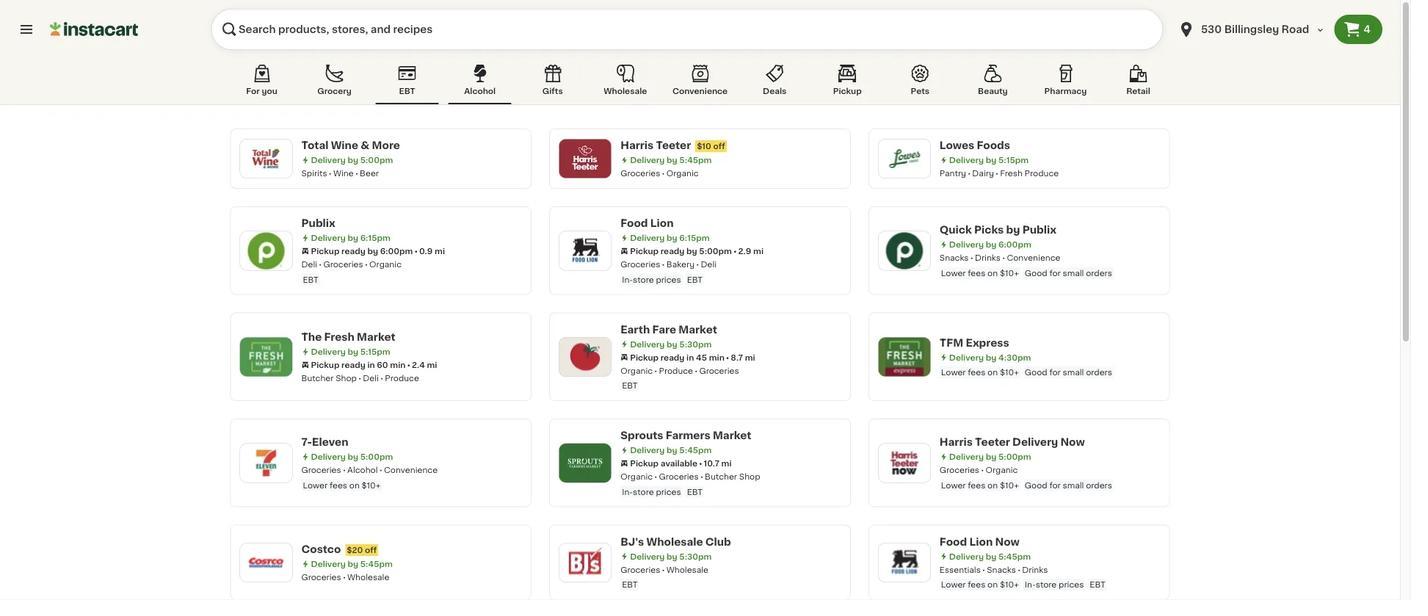 Task type: locate. For each thing, give the bounding box(es) containing it.
tfm express logo image
[[886, 338, 924, 376]]

0 horizontal spatial snacks
[[940, 254, 969, 262]]

organic inside groceries organic lower fees on $10+ good for small orders
[[986, 466, 1018, 474]]

2 vertical spatial prices
[[1059, 581, 1084, 589]]

alcohol down eleven
[[348, 466, 378, 474]]

teeter up groceries organic lower fees on $10+ good for small orders
[[976, 437, 1011, 447]]

on down food lion now
[[988, 581, 998, 589]]

publix up snacks drinks convenience lower fees on $10+ good for small orders
[[1023, 225, 1057, 235]]

by down bj's wholesale club
[[667, 552, 678, 560]]

fees down eleven
[[330, 481, 347, 489]]

ebt inside organic groceries butcher shop in-store prices ebt
[[687, 488, 703, 496]]

2 vertical spatial orders
[[1087, 481, 1113, 489]]

market
[[679, 324, 718, 335], [357, 332, 396, 342], [713, 430, 752, 441]]

0 horizontal spatial food
[[621, 218, 648, 228]]

fees down "essentials"
[[968, 581, 986, 589]]

in- inside groceries bakery deli in-store prices ebt
[[622, 275, 633, 284]]

1 vertical spatial now
[[996, 537, 1020, 547]]

on inside groceries organic lower fees on $10+ good for small orders
[[988, 481, 998, 489]]

produce inside organic produce groceries ebt
[[659, 367, 693, 375]]

fees
[[968, 269, 986, 277], [968, 368, 986, 376], [330, 481, 347, 489], [968, 481, 986, 489], [968, 581, 986, 589]]

groceries down available
[[659, 473, 699, 481]]

organic down earth
[[621, 367, 653, 375]]

gifts
[[543, 87, 563, 95]]

2 for from the top
[[1050, 368, 1061, 376]]

beer
[[360, 169, 379, 177]]

quick picks by publix
[[940, 225, 1057, 235]]

1 vertical spatial small
[[1063, 368, 1085, 376]]

ebt inside groceries bakery deli in-store prices ebt
[[687, 275, 703, 284]]

4
[[1364, 24, 1371, 35]]

delivery down bj's
[[630, 552, 665, 560]]

pickup down sprouts
[[630, 459, 659, 468]]

1 horizontal spatial 6:15pm
[[680, 234, 710, 242]]

0 vertical spatial for
[[1050, 269, 1061, 277]]

food lion logo image
[[566, 232, 605, 270]]

deli right publix logo
[[302, 260, 317, 268]]

delivery by 5:15pm
[[950, 156, 1029, 164], [311, 348, 391, 356]]

ebt inside deli groceries organic ebt
[[303, 275, 319, 284]]

lion for food lion
[[651, 218, 674, 228]]

0 vertical spatial lion
[[651, 218, 674, 228]]

$10+ for 7-eleven
[[362, 481, 381, 489]]

1 6:15pm from the left
[[360, 234, 391, 242]]

delivery by 5:45pm down harris teeter $10 off
[[630, 156, 712, 164]]

mi for earth fare market
[[745, 353, 756, 361]]

0 vertical spatial 5:30pm
[[680, 340, 712, 348]]

teeter
[[656, 140, 691, 151], [976, 437, 1011, 447]]

2 vertical spatial good
[[1025, 481, 1048, 489]]

delivery by 5:00pm for teeter
[[950, 453, 1032, 461]]

food lion
[[621, 218, 674, 228]]

pickup inside button
[[834, 87, 862, 95]]

2 5:30pm from the top
[[680, 552, 712, 560]]

fees down delivery by 4:30pm
[[968, 368, 986, 376]]

1 horizontal spatial butcher
[[705, 473, 738, 481]]

convenience
[[673, 87, 728, 95], [1007, 254, 1061, 262], [384, 466, 438, 474]]

5:30pm for market
[[680, 340, 712, 348]]

wholesale for groceries wholesale ebt
[[667, 566, 709, 574]]

small
[[1063, 269, 1085, 277], [1063, 368, 1085, 376], [1063, 481, 1085, 489]]

snacks down quick
[[940, 254, 969, 262]]

shop
[[336, 374, 357, 382], [740, 473, 761, 481]]

5:00pm for total wine & more
[[360, 156, 393, 164]]

ebt inside button
[[399, 87, 416, 95]]

teeter for $10
[[656, 140, 691, 151]]

lower inside groceries alcohol convenience lower fees on $10+
[[303, 481, 328, 489]]

1 horizontal spatial delivery by 5:15pm
[[950, 156, 1029, 164]]

delivery down earth
[[630, 340, 665, 348]]

alcohol left gifts
[[464, 87, 496, 95]]

harris teeter $10 off
[[621, 140, 726, 151]]

market up 45
[[679, 324, 718, 335]]

0 vertical spatial food
[[621, 218, 648, 228]]

5:45pm
[[680, 156, 712, 164], [680, 446, 712, 454], [999, 552, 1031, 560], [360, 560, 393, 568]]

lower for quick picks by publix
[[942, 269, 966, 277]]

snacks down food lion now
[[987, 566, 1017, 574]]

6:15pm for publix
[[360, 234, 391, 242]]

1 vertical spatial shop
[[740, 473, 761, 481]]

pickup ready by 6:00pm
[[311, 247, 413, 255]]

off inside harris teeter $10 off
[[714, 142, 726, 150]]

1 delivery by 6:15pm from the left
[[311, 234, 391, 242]]

1 vertical spatial delivery by 5:15pm
[[311, 348, 391, 356]]

delivery for quick picks by publix
[[950, 241, 984, 249]]

good down delivery by 6:00pm
[[1025, 269, 1048, 277]]

$10+ for quick picks by publix
[[1000, 269, 1019, 277]]

0 horizontal spatial shop
[[336, 374, 357, 382]]

tfm express
[[940, 338, 1010, 348]]

60
[[377, 361, 388, 369]]

lowes foods
[[940, 140, 1011, 151]]

harris teeter delivery now
[[940, 437, 1085, 447]]

delivery by 6:15pm up pickup ready by 6:00pm
[[311, 234, 391, 242]]

1 vertical spatial lion
[[970, 537, 993, 547]]

pickup for lion
[[630, 247, 659, 255]]

0 vertical spatial fresh
[[1001, 169, 1023, 177]]

food up "essentials"
[[940, 537, 968, 547]]

pickup down the at the left
[[311, 361, 340, 369]]

harris teeter logo image
[[566, 140, 605, 178]]

0 horizontal spatial min
[[390, 361, 406, 369]]

deli for groceries bakery deli in-store prices ebt
[[701, 260, 717, 268]]

delivery for total wine & more
[[311, 156, 346, 164]]

by down express
[[986, 353, 997, 361]]

0 horizontal spatial in
[[368, 361, 375, 369]]

harris for harris teeter delivery now
[[940, 437, 973, 447]]

wine
[[331, 140, 358, 151], [333, 169, 354, 177]]

off inside costco $20 off
[[365, 546, 377, 554]]

2 vertical spatial store
[[1036, 581, 1057, 589]]

organic inside organic produce groceries ebt
[[621, 367, 653, 375]]

wine left & at the top left
[[331, 140, 358, 151]]

lower down '7-'
[[303, 481, 328, 489]]

0 vertical spatial delivery by 5:30pm
[[630, 340, 712, 348]]

by down $20
[[348, 560, 358, 568]]

$10+ up $20
[[362, 481, 381, 489]]

1 vertical spatial prices
[[656, 488, 681, 496]]

for you button
[[230, 62, 293, 104]]

0 horizontal spatial teeter
[[656, 140, 691, 151]]

delivery by 5:45pm up 'pickup available'
[[630, 446, 712, 454]]

groceries inside groceries organic lower fees on $10+ good for small orders
[[940, 466, 980, 474]]

1 horizontal spatial alcohol
[[464, 87, 496, 95]]

by
[[348, 156, 358, 164], [667, 156, 678, 164], [986, 156, 997, 164], [1007, 225, 1021, 235], [348, 234, 358, 242], [667, 234, 678, 242], [986, 241, 997, 249], [368, 247, 378, 255], [687, 247, 698, 255], [667, 340, 678, 348], [348, 348, 358, 356], [986, 353, 997, 361], [667, 446, 678, 454], [348, 453, 358, 461], [986, 453, 997, 461], [667, 552, 678, 560], [986, 552, 997, 560], [348, 560, 358, 568]]

1 horizontal spatial in
[[687, 353, 694, 361]]

$10+ inside groceries alcohol convenience lower fees on $10+
[[362, 481, 381, 489]]

delivery by 5:30pm for wholesale
[[630, 552, 712, 560]]

1 vertical spatial snacks
[[987, 566, 1017, 574]]

0 vertical spatial butcher
[[302, 374, 334, 382]]

wholesale inside wholesale button
[[604, 87, 647, 95]]

1 horizontal spatial convenience
[[673, 87, 728, 95]]

club
[[706, 537, 731, 547]]

ready up deli groceries organic ebt
[[342, 247, 366, 255]]

on inside snacks drinks convenience lower fees on $10+ good for small orders
[[988, 269, 998, 277]]

groceries for groceries alcohol convenience lower fees on $10+
[[302, 466, 341, 474]]

delivery by 5:45pm
[[630, 156, 712, 164], [630, 446, 712, 454], [950, 552, 1031, 560], [311, 560, 393, 568]]

harris teeter delivery now logo image
[[886, 444, 924, 482]]

1 for from the top
[[1050, 269, 1061, 277]]

by up available
[[667, 446, 678, 454]]

orders
[[1087, 269, 1113, 277], [1087, 368, 1113, 376], [1087, 481, 1113, 489]]

on
[[988, 269, 998, 277], [988, 368, 998, 376], [349, 481, 360, 489], [988, 481, 998, 489], [988, 581, 998, 589]]

1 horizontal spatial shop
[[740, 473, 761, 481]]

for
[[1050, 269, 1061, 277], [1050, 368, 1061, 376], [1050, 481, 1061, 489]]

in-
[[622, 275, 633, 284], [622, 488, 633, 496], [1025, 581, 1036, 589]]

2 horizontal spatial produce
[[1025, 169, 1059, 177]]

1 horizontal spatial delivery by 6:15pm
[[630, 234, 710, 242]]

ready for publix
[[342, 247, 366, 255]]

delivery by 5:15pm for foods
[[950, 156, 1029, 164]]

0 vertical spatial alcohol
[[464, 87, 496, 95]]

5:30pm for club
[[680, 552, 712, 560]]

snacks
[[940, 254, 969, 262], [987, 566, 1017, 574]]

groceries down 7-eleven
[[302, 466, 341, 474]]

butcher shop deli produce
[[302, 374, 419, 382]]

3 orders from the top
[[1087, 481, 1113, 489]]

lion up pickup ready by 5:00pm
[[651, 218, 674, 228]]

1 vertical spatial harris
[[940, 437, 973, 447]]

5:45pm down $20
[[360, 560, 393, 568]]

produce down pickup ready in 45 min on the bottom of the page
[[659, 367, 693, 375]]

0 horizontal spatial harris
[[621, 140, 654, 151]]

by for quick picks by publix
[[986, 241, 997, 249]]

ebt inside 'essentials snacks drinks lower fees on $10+ in-store prices ebt'
[[1090, 581, 1106, 589]]

$10+ inside groceries organic lower fees on $10+ good for small orders
[[1000, 481, 1019, 489]]

deli inside deli groceries organic ebt
[[302, 260, 317, 268]]

groceries
[[621, 169, 661, 177], [324, 260, 363, 268], [621, 260, 661, 268], [700, 367, 739, 375], [302, 466, 341, 474], [940, 466, 980, 474], [659, 473, 699, 481], [621, 566, 661, 574], [302, 573, 341, 581]]

wholesale down bj's wholesale club
[[667, 566, 709, 574]]

good
[[1025, 269, 1048, 277], [1025, 368, 1048, 376], [1025, 481, 1048, 489]]

3 small from the top
[[1063, 481, 1085, 489]]

shop categories tab list
[[230, 62, 1171, 104]]

the
[[302, 332, 322, 342]]

$10+ down harris teeter delivery now
[[1000, 481, 1019, 489]]

deli down 60
[[363, 374, 379, 382]]

convenience inside snacks drinks convenience lower fees on $10+ good for small orders
[[1007, 254, 1061, 262]]

market up 60
[[357, 332, 396, 342]]

2 delivery by 6:15pm from the left
[[630, 234, 710, 242]]

4:30pm
[[999, 353, 1032, 361]]

lower inside snacks drinks convenience lower fees on $10+ good for small orders
[[942, 269, 966, 277]]

0 horizontal spatial convenience
[[384, 466, 438, 474]]

0 vertical spatial in-
[[622, 275, 633, 284]]

lower down quick
[[942, 269, 966, 277]]

2 orders from the top
[[1087, 368, 1113, 376]]

earth fare market logo image
[[566, 338, 605, 376]]

1 orders from the top
[[1087, 269, 1113, 277]]

market for the fresh market
[[357, 332, 396, 342]]

1 vertical spatial drinks
[[1023, 566, 1048, 574]]

organic inside deli groceries organic ebt
[[370, 260, 402, 268]]

drinks inside snacks drinks convenience lower fees on $10+ good for small orders
[[975, 254, 1001, 262]]

by for harris teeter delivery now
[[986, 453, 997, 461]]

min for earth fare market
[[709, 353, 725, 361]]

0 vertical spatial wine
[[331, 140, 358, 151]]

essentials
[[940, 566, 981, 574]]

delivery up "essentials"
[[950, 552, 984, 560]]

wholesale for groceries wholesale
[[348, 573, 390, 581]]

6:15pm up pickup ready by 6:00pm
[[360, 234, 391, 242]]

now up 'essentials snacks drinks lower fees on $10+ in-store prices ebt'
[[996, 537, 1020, 547]]

produce right dairy
[[1025, 169, 1059, 177]]

delivery
[[311, 156, 346, 164], [630, 156, 665, 164], [950, 156, 984, 164], [311, 234, 346, 242], [630, 234, 665, 242], [950, 241, 984, 249], [630, 340, 665, 348], [311, 348, 346, 356], [950, 353, 984, 361], [1013, 437, 1059, 447], [630, 446, 665, 454], [311, 453, 346, 461], [950, 453, 984, 461], [630, 552, 665, 560], [950, 552, 984, 560], [311, 560, 346, 568]]

1 horizontal spatial 6:00pm
[[999, 241, 1032, 249]]

on down delivery by 4:30pm
[[988, 368, 998, 376]]

food
[[621, 218, 648, 228], [940, 537, 968, 547]]

0 vertical spatial convenience
[[673, 87, 728, 95]]

6:00pm down 'quick picks by publix'
[[999, 241, 1032, 249]]

1 horizontal spatial snacks
[[987, 566, 1017, 574]]

instacart image
[[50, 21, 138, 38]]

0 vertical spatial shop
[[336, 374, 357, 382]]

0 vertical spatial good
[[1025, 269, 1048, 277]]

convenience inside button
[[673, 87, 728, 95]]

pickup down earth
[[630, 353, 659, 361]]

food for food lion now
[[940, 537, 968, 547]]

delivery for 7-eleven
[[311, 453, 346, 461]]

harris
[[621, 140, 654, 151], [940, 437, 973, 447]]

1 small from the top
[[1063, 269, 1085, 277]]

orders inside snacks drinks convenience lower fees on $10+ good for small orders
[[1087, 269, 1113, 277]]

2 vertical spatial small
[[1063, 481, 1085, 489]]

lower inside 'essentials snacks drinks lower fees on $10+ in-store prices ebt'
[[942, 581, 966, 589]]

by down foods
[[986, 156, 997, 164]]

1 horizontal spatial drinks
[[1023, 566, 1048, 574]]

prices inside groceries bakery deli in-store prices ebt
[[656, 275, 681, 284]]

snacks drinks convenience lower fees on $10+ good for small orders
[[940, 254, 1113, 277]]

pickup for fare
[[630, 353, 659, 361]]

530 billingsley road button
[[1169, 9, 1335, 50], [1178, 9, 1326, 50]]

1 horizontal spatial now
[[1061, 437, 1085, 447]]

teeter for delivery
[[976, 437, 1011, 447]]

1 530 billingsley road button from the left
[[1169, 9, 1335, 50]]

0 horizontal spatial alcohol
[[348, 466, 378, 474]]

food lion now
[[940, 537, 1020, 547]]

1 vertical spatial off
[[365, 546, 377, 554]]

1 delivery by 5:30pm from the top
[[630, 340, 712, 348]]

food up pickup ready by 5:00pm
[[621, 218, 648, 228]]

by for the fresh market
[[348, 348, 358, 356]]

1 good from the top
[[1025, 269, 1048, 277]]

food for food lion
[[621, 218, 648, 228]]

the fresh market logo image
[[247, 338, 285, 376]]

total wine & more
[[302, 140, 400, 151]]

1 vertical spatial alcohol
[[348, 466, 378, 474]]

530
[[1202, 24, 1222, 35]]

delivery for bj's wholesale club
[[630, 552, 665, 560]]

0 horizontal spatial 6:15pm
[[360, 234, 391, 242]]

on for quick picks by publix
[[988, 269, 998, 277]]

1 vertical spatial fresh
[[324, 332, 355, 342]]

6:00pm
[[999, 241, 1032, 249], [380, 247, 413, 255]]

butcher inside organic groceries butcher shop in-store prices ebt
[[705, 473, 738, 481]]

1 vertical spatial wine
[[333, 169, 354, 177]]

0 horizontal spatial delivery by 6:15pm
[[311, 234, 391, 242]]

dairy
[[973, 169, 994, 177]]

fees inside 'essentials snacks drinks lower fees on $10+ in-store prices ebt'
[[968, 581, 986, 589]]

prices inside 'essentials snacks drinks lower fees on $10+ in-store prices ebt'
[[1059, 581, 1084, 589]]

0 vertical spatial drinks
[[975, 254, 1001, 262]]

Search field
[[212, 9, 1164, 50]]

None search field
[[212, 9, 1164, 50]]

delivery by 6:15pm
[[311, 234, 391, 242], [630, 234, 710, 242]]

0 vertical spatial orders
[[1087, 269, 1113, 277]]

groceries down 'costco'
[[302, 573, 341, 581]]

teeter left the $10
[[656, 140, 691, 151]]

fees inside groceries organic lower fees on $10+ good for small orders
[[968, 481, 986, 489]]

delivery by 5:15pm for fresh
[[311, 348, 391, 356]]

wholesale inside groceries wholesale ebt
[[667, 566, 709, 574]]

delivery down quick
[[950, 241, 984, 249]]

1 horizontal spatial harris
[[940, 437, 973, 447]]

costco logo image
[[247, 543, 285, 582]]

on inside groceries alcohol convenience lower fees on $10+
[[349, 481, 360, 489]]

2 vertical spatial for
[[1050, 481, 1061, 489]]

1 horizontal spatial teeter
[[976, 437, 1011, 447]]

lower fees on $10+ good for small orders
[[942, 368, 1113, 376]]

organic inside organic groceries butcher shop in-store prices ebt
[[621, 473, 653, 481]]

5:15pm up 60
[[360, 348, 391, 356]]

lower right harris teeter delivery now logo
[[942, 481, 966, 489]]

delivery down eleven
[[311, 453, 346, 461]]

delivery up groceries organic lower fees on $10+ good for small orders
[[1013, 437, 1059, 447]]

for inside snacks drinks convenience lower fees on $10+ good for small orders
[[1050, 269, 1061, 277]]

5:45pm down farmers
[[680, 446, 712, 454]]

1 vertical spatial convenience
[[1007, 254, 1061, 262]]

produce
[[1025, 169, 1059, 177], [659, 367, 693, 375], [385, 374, 419, 382]]

produce for butcher shop deli produce
[[385, 374, 419, 382]]

1 5:30pm from the top
[[680, 340, 712, 348]]

deals button
[[744, 62, 807, 104]]

0 vertical spatial 5:15pm
[[999, 156, 1029, 164]]

0 horizontal spatial drinks
[[975, 254, 1001, 262]]

alcohol
[[464, 87, 496, 95], [348, 466, 378, 474]]

1 horizontal spatial 5:15pm
[[999, 156, 1029, 164]]

orders inside groceries organic lower fees on $10+ good for small orders
[[1087, 481, 1113, 489]]

1 vertical spatial 5:15pm
[[360, 348, 391, 356]]

2 vertical spatial in-
[[1025, 581, 1036, 589]]

fees down harris teeter delivery now
[[968, 481, 986, 489]]

butcher
[[302, 374, 334, 382], [705, 473, 738, 481]]

in left 45
[[687, 353, 694, 361]]

1 horizontal spatial produce
[[659, 367, 693, 375]]

6:15pm up pickup ready by 5:00pm
[[680, 234, 710, 242]]

for you
[[246, 87, 278, 95]]

by up deli groceries organic ebt
[[368, 247, 378, 255]]

delivery by 5:00pm down total wine & more
[[311, 156, 393, 164]]

0 horizontal spatial produce
[[385, 374, 419, 382]]

mi right 0.9
[[435, 247, 445, 255]]

good down harris teeter delivery now
[[1025, 481, 1048, 489]]

food lion now logo image
[[886, 543, 924, 582]]

delivery by 6:15pm up pickup ready by 5:00pm
[[630, 234, 710, 242]]

groceries inside organic produce groceries ebt
[[700, 367, 739, 375]]

1 horizontal spatial fresh
[[1001, 169, 1023, 177]]

market up 10.7 mi
[[713, 430, 752, 441]]

fees inside groceries alcohol convenience lower fees on $10+
[[330, 481, 347, 489]]

groceries inside groceries bakery deli in-store prices ebt
[[621, 260, 661, 268]]

in- inside 'essentials snacks drinks lower fees on $10+ in-store prices ebt'
[[1025, 581, 1036, 589]]

groceries organic lower fees on $10+ good for small orders
[[940, 466, 1113, 489]]

by up groceries alcohol convenience lower fees on $10+
[[348, 453, 358, 461]]

retail button
[[1107, 62, 1171, 104]]

off right the $10
[[714, 142, 726, 150]]

delivery by 6:15pm for food lion
[[630, 234, 710, 242]]

ready up organic produce groceries ebt
[[661, 353, 685, 361]]

0 horizontal spatial delivery by 5:15pm
[[311, 348, 391, 356]]

delivery for tfm express
[[950, 353, 984, 361]]

1 vertical spatial orders
[[1087, 368, 1113, 376]]

groceries for groceries wholesale ebt
[[621, 566, 661, 574]]

0 vertical spatial prices
[[656, 275, 681, 284]]

groceries inside groceries wholesale ebt
[[621, 566, 661, 574]]

1 vertical spatial butcher
[[705, 473, 738, 481]]

butcher down the at the left
[[302, 374, 334, 382]]

delivery by 5:00pm down eleven
[[311, 453, 393, 461]]

0 vertical spatial store
[[633, 275, 654, 284]]

1 horizontal spatial min
[[709, 353, 725, 361]]

organic down pickup ready by 6:00pm
[[370, 260, 402, 268]]

0 vertical spatial snacks
[[940, 254, 969, 262]]

groceries inside groceries alcohol convenience lower fees on $10+
[[302, 466, 341, 474]]

produce for pantry dairy fresh produce
[[1025, 169, 1059, 177]]

on inside 'essentials snacks drinks lower fees on $10+ in-store prices ebt'
[[988, 581, 998, 589]]

2 delivery by 5:30pm from the top
[[630, 552, 712, 560]]

1 horizontal spatial off
[[714, 142, 726, 150]]

1 vertical spatial 5:30pm
[[680, 552, 712, 560]]

produce down 2.4
[[385, 374, 419, 382]]

3 good from the top
[[1025, 481, 1048, 489]]

lower down "essentials"
[[942, 581, 966, 589]]

deli
[[302, 260, 317, 268], [701, 260, 717, 268], [363, 374, 379, 382]]

2.9
[[739, 247, 752, 255]]

wholesale up groceries wholesale ebt
[[647, 537, 703, 547]]

delivery by 6:15pm for publix
[[311, 234, 391, 242]]

prices
[[656, 275, 681, 284], [656, 488, 681, 496], [1059, 581, 1084, 589]]

you
[[262, 87, 278, 95]]

2 6:15pm from the left
[[680, 234, 710, 242]]

groceries down bj's
[[621, 566, 661, 574]]

delivery by 5:15pm down the fresh market
[[311, 348, 391, 356]]

ebt
[[399, 87, 416, 95], [303, 275, 319, 284], [687, 275, 703, 284], [622, 382, 638, 390], [687, 488, 703, 496], [622, 581, 638, 589], [1090, 581, 1106, 589]]

$10+
[[1000, 269, 1019, 277], [1000, 368, 1019, 376], [362, 481, 381, 489], [1000, 481, 1019, 489], [1000, 581, 1019, 589]]

0 vertical spatial delivery by 5:15pm
[[950, 156, 1029, 164]]

$10+ inside snacks drinks convenience lower fees on $10+ good for small orders
[[1000, 269, 1019, 277]]

now up groceries organic lower fees on $10+ good for small orders
[[1061, 437, 1085, 447]]

pickup for farmers
[[630, 459, 659, 468]]

prices inside organic groceries butcher shop in-store prices ebt
[[656, 488, 681, 496]]

ready for the fresh market
[[342, 361, 366, 369]]

0 horizontal spatial lion
[[651, 218, 674, 228]]

fees for quick picks by publix
[[968, 269, 986, 277]]

1 vertical spatial in-
[[622, 488, 633, 496]]

delivery down the at the left
[[311, 348, 346, 356]]

2 vertical spatial convenience
[[384, 466, 438, 474]]

essentials snacks drinks lower fees on $10+ in-store prices ebt
[[940, 566, 1106, 589]]

snacks inside 'essentials snacks drinks lower fees on $10+ in-store prices ebt'
[[987, 566, 1017, 574]]

1 horizontal spatial lion
[[970, 537, 993, 547]]

$10+ inside 'essentials snacks drinks lower fees on $10+ in-store prices ebt'
[[1000, 581, 1019, 589]]

deli right bakery at the left
[[701, 260, 717, 268]]

delivery by 5:45pm down food lion now
[[950, 552, 1031, 560]]

fresh right the at the left
[[324, 332, 355, 342]]

5:15pm for the fresh market
[[360, 348, 391, 356]]

in
[[687, 353, 694, 361], [368, 361, 375, 369]]

delivery down food lion
[[630, 234, 665, 242]]

0 vertical spatial teeter
[[656, 140, 691, 151]]

fees inside snacks drinks convenience lower fees on $10+ good for small orders
[[968, 269, 986, 277]]

1 vertical spatial delivery by 5:30pm
[[630, 552, 712, 560]]

by for 7-eleven
[[348, 453, 358, 461]]

good inside groceries organic lower fees on $10+ good for small orders
[[1025, 481, 1048, 489]]

groceries down harris teeter $10 off
[[621, 169, 661, 177]]

3 for from the top
[[1050, 481, 1061, 489]]

organic down harris teeter delivery now
[[986, 466, 1018, 474]]

off right $20
[[365, 546, 377, 554]]

ready up bakery at the left
[[661, 247, 685, 255]]

530 billingsley road
[[1202, 24, 1310, 35]]

$10+ down food lion now
[[1000, 581, 1019, 589]]

pickup left pets
[[834, 87, 862, 95]]

0 vertical spatial small
[[1063, 269, 1085, 277]]

5:45pm for organic
[[680, 156, 712, 164]]

groceries for groceries bakery deli in-store prices ebt
[[621, 260, 661, 268]]

pickup down food lion
[[630, 247, 659, 255]]

0 horizontal spatial 5:15pm
[[360, 348, 391, 356]]

by for total wine & more
[[348, 156, 358, 164]]

2 horizontal spatial deli
[[701, 260, 717, 268]]

spirits
[[302, 169, 327, 177]]

mi right 2.4
[[427, 361, 437, 369]]

0 vertical spatial now
[[1061, 437, 1085, 447]]

1 vertical spatial good
[[1025, 368, 1048, 376]]

1 vertical spatial food
[[940, 537, 968, 547]]

5:30pm down bj's wholesale club
[[680, 552, 712, 560]]

$10
[[697, 142, 712, 150]]

lion for food lion now
[[970, 537, 993, 547]]

1 vertical spatial store
[[633, 488, 654, 496]]

5:15pm
[[999, 156, 1029, 164], [360, 348, 391, 356]]

convenience inside groceries alcohol convenience lower fees on $10+
[[384, 466, 438, 474]]

deli inside groceries bakery deli in-store prices ebt
[[701, 260, 717, 268]]

1 vertical spatial for
[[1050, 368, 1061, 376]]

0 vertical spatial harris
[[621, 140, 654, 151]]

by down total wine & more
[[348, 156, 358, 164]]

0 horizontal spatial off
[[365, 546, 377, 554]]



Task type: describe. For each thing, give the bounding box(es) containing it.
deli for butcher shop deli produce
[[363, 374, 379, 382]]

lower for food lion now
[[942, 581, 966, 589]]

groceries for groceries organic lower fees on $10+ good for small orders
[[940, 466, 980, 474]]

delivery by 5:45pm for wholesale
[[311, 560, 393, 568]]

4 button
[[1335, 15, 1383, 44]]

by for food lion now
[[986, 552, 997, 560]]

groceries for groceries wholesale
[[302, 573, 341, 581]]

10.7 mi
[[704, 459, 732, 468]]

0.9
[[419, 247, 433, 255]]

5:00pm for 7-eleven
[[360, 453, 393, 461]]

0 horizontal spatial butcher
[[302, 374, 334, 382]]

2 small from the top
[[1063, 368, 1085, 376]]

small inside snacks drinks convenience lower fees on $10+ good for small orders
[[1063, 269, 1085, 277]]

foods
[[977, 140, 1011, 151]]

organic down harris teeter $10 off
[[667, 169, 699, 177]]

min for the fresh market
[[390, 361, 406, 369]]

tfm
[[940, 338, 964, 348]]

45
[[696, 353, 707, 361]]

lower down "tfm"
[[942, 368, 966, 376]]

groceries inside deli groceries organic ebt
[[324, 260, 363, 268]]

lowes foods logo image
[[886, 140, 924, 178]]

by up bakery at the left
[[687, 247, 698, 255]]

sprouts
[[621, 430, 664, 441]]

beauty button
[[962, 62, 1025, 104]]

delivery for lowes foods
[[950, 156, 984, 164]]

bj's wholesale club logo image
[[566, 543, 605, 582]]

by for earth fare market
[[667, 340, 678, 348]]

5:00pm for harris teeter delivery now
[[999, 453, 1032, 461]]

ready for earth fare market
[[661, 353, 685, 361]]

delivery by 5:45pm for 10.7 mi
[[630, 446, 712, 454]]

costco
[[302, 544, 341, 554]]

fare
[[653, 324, 677, 335]]

the fresh market
[[302, 332, 396, 342]]

5:45pm for snacks
[[999, 552, 1031, 560]]

lower for 7-eleven
[[303, 481, 328, 489]]

market for earth fare market
[[679, 324, 718, 335]]

billingsley
[[1225, 24, 1280, 35]]

convenience for quick picks by publix
[[1007, 254, 1061, 262]]

ebt inside groceries wholesale ebt
[[622, 581, 638, 589]]

delivery for the fresh market
[[311, 348, 346, 356]]

small inside groceries organic lower fees on $10+ good for small orders
[[1063, 481, 1085, 489]]

delivery by 5:00pm for wine
[[311, 156, 393, 164]]

7-eleven
[[302, 437, 349, 447]]

grocery
[[318, 87, 352, 95]]

fees for 7-eleven
[[330, 481, 347, 489]]

by for publix
[[348, 234, 358, 242]]

farmers
[[666, 430, 711, 441]]

5:15pm for lowes foods
[[999, 156, 1029, 164]]

in for fresh
[[368, 361, 375, 369]]

groceries inside organic groceries butcher shop in-store prices ebt
[[659, 473, 699, 481]]

shop inside organic groceries butcher shop in-store prices ebt
[[740, 473, 761, 481]]

pantry
[[940, 169, 967, 177]]

fees for food lion now
[[968, 581, 986, 589]]

ebt inside organic produce groceries ebt
[[622, 382, 638, 390]]

by right picks on the right top
[[1007, 225, 1021, 235]]

in for fare
[[687, 353, 694, 361]]

gifts button
[[521, 62, 585, 104]]

delivery up groceries organic at the top of page
[[630, 156, 665, 164]]

convenience for 7-eleven
[[384, 466, 438, 474]]

pantry dairy fresh produce
[[940, 169, 1059, 177]]

$20
[[347, 546, 363, 554]]

sprouts farmers market
[[621, 430, 752, 441]]

groceries alcohol convenience lower fees on $10+
[[302, 466, 438, 489]]

7-
[[302, 437, 312, 447]]

on for food lion now
[[988, 581, 998, 589]]

delivery by 5:45pm for snacks
[[950, 552, 1031, 560]]

0 horizontal spatial fresh
[[324, 332, 355, 342]]

delivery by 4:30pm
[[950, 353, 1032, 361]]

mi for the fresh market
[[427, 361, 437, 369]]

pickup ready by 5:00pm
[[630, 247, 732, 255]]

5:00pm left the '2.9'
[[700, 247, 732, 255]]

spirits wine beer
[[302, 169, 379, 177]]

0 horizontal spatial publix
[[302, 218, 336, 228]]

for inside groceries organic lower fees on $10+ good for small orders
[[1050, 481, 1061, 489]]

deals
[[763, 87, 787, 95]]

store inside groceries bakery deli in-store prices ebt
[[633, 275, 654, 284]]

0 horizontal spatial 6:00pm
[[380, 247, 413, 255]]

grocery button
[[303, 62, 366, 104]]

delivery by 5:00pm for eleven
[[311, 453, 393, 461]]

more
[[372, 140, 400, 151]]

good inside snacks drinks convenience lower fees on $10+ good for small orders
[[1025, 269, 1048, 277]]

snacks inside snacks drinks convenience lower fees on $10+ good for small orders
[[940, 254, 969, 262]]

in- inside organic groceries butcher shop in-store prices ebt
[[622, 488, 633, 496]]

by down harris teeter $10 off
[[667, 156, 678, 164]]

store inside 'essentials snacks drinks lower fees on $10+ in-store prices ebt'
[[1036, 581, 1057, 589]]

wine for total
[[331, 140, 358, 151]]

total wine & more logo image
[[247, 140, 285, 178]]

market for sprouts farmers market
[[713, 430, 752, 441]]

ebt button
[[376, 62, 439, 104]]

8.7
[[731, 353, 743, 361]]

on for 7-eleven
[[349, 481, 360, 489]]

0 horizontal spatial now
[[996, 537, 1020, 547]]

costco $20 off
[[302, 544, 377, 554]]

deli groceries organic ebt
[[302, 260, 402, 284]]

delivery for earth fare market
[[630, 340, 665, 348]]

groceries bakery deli in-store prices ebt
[[621, 260, 717, 284]]

mi for sprouts farmers market
[[722, 459, 732, 468]]

drinks inside 'essentials snacks drinks lower fees on $10+ in-store prices ebt'
[[1023, 566, 1048, 574]]

lower inside groceries organic lower fees on $10+ good for small orders
[[942, 481, 966, 489]]

retail
[[1127, 87, 1151, 95]]

groceries wholesale ebt
[[621, 566, 709, 589]]

wine for spirits
[[333, 169, 354, 177]]

delivery for sprouts farmers market
[[630, 446, 665, 454]]

eleven
[[312, 437, 349, 447]]

pickup for fresh
[[311, 361, 340, 369]]

by for lowes foods
[[986, 156, 997, 164]]

delivery by 6:00pm
[[950, 241, 1032, 249]]

earth
[[621, 324, 650, 335]]

sprouts farmers market logo image
[[566, 444, 605, 482]]

harris for harris teeter $10 off
[[621, 140, 654, 151]]

quick
[[940, 225, 972, 235]]

bj's wholesale club
[[621, 537, 731, 547]]

available
[[661, 459, 698, 468]]

delivery by 5:30pm for fare
[[630, 340, 712, 348]]

2.9 mi
[[739, 247, 764, 255]]

publix logo image
[[247, 232, 285, 270]]

pickup ready in 45 min
[[630, 353, 725, 361]]

&
[[361, 140, 370, 151]]

10.7
[[704, 459, 720, 468]]

by for food lion
[[667, 234, 678, 242]]

delivery for food lion
[[630, 234, 665, 242]]

delivery by 5:45pm for organic
[[630, 156, 712, 164]]

wholesale for bj's wholesale club
[[647, 537, 703, 547]]

quick picks by publix logo image
[[886, 232, 924, 270]]

store inside organic groceries butcher shop in-store prices ebt
[[633, 488, 654, 496]]

delivery for publix
[[311, 234, 346, 242]]

delivery for harris teeter delivery now
[[950, 453, 984, 461]]

alcohol inside button
[[464, 87, 496, 95]]

picks
[[975, 225, 1004, 235]]

8.7 mi
[[731, 353, 756, 361]]

pickup button
[[816, 62, 879, 104]]

5:45pm for 10.7 mi
[[680, 446, 712, 454]]

alcohol inside groceries alcohol convenience lower fees on $10+
[[348, 466, 378, 474]]

7-eleven logo image
[[247, 444, 285, 482]]

pharmacy
[[1045, 87, 1087, 95]]

$10+ for food lion now
[[1000, 581, 1019, 589]]

mi for food lion
[[754, 247, 764, 255]]

by for sprouts farmers market
[[667, 446, 678, 454]]

ready for food lion
[[661, 247, 685, 255]]

pickup up deli groceries organic ebt
[[311, 247, 340, 255]]

1 horizontal spatial publix
[[1023, 225, 1057, 235]]

$10+ down 4:30pm
[[1000, 368, 1019, 376]]

organic produce groceries ebt
[[621, 367, 739, 390]]

groceries wholesale
[[302, 573, 390, 581]]

organic groceries butcher shop in-store prices ebt
[[621, 473, 761, 496]]

pickup available
[[630, 459, 698, 468]]

earth fare market
[[621, 324, 718, 335]]

2.4
[[412, 361, 425, 369]]

0.9 mi
[[419, 247, 445, 255]]

bj's
[[621, 537, 644, 547]]

pickup ready in 60 min
[[311, 361, 406, 369]]

by for tfm express
[[986, 353, 997, 361]]

5:45pm for wholesale
[[360, 560, 393, 568]]

2 530 billingsley road button from the left
[[1178, 9, 1326, 50]]

2 good from the top
[[1025, 368, 1048, 376]]

convenience button
[[667, 62, 734, 104]]

delivery for food lion now
[[950, 552, 984, 560]]

groceries organic
[[621, 169, 699, 177]]

beauty
[[978, 87, 1008, 95]]

total
[[302, 140, 329, 151]]

delivery down 'costco'
[[311, 560, 346, 568]]

alcohol button
[[449, 62, 512, 104]]

road
[[1282, 24, 1310, 35]]

lowes
[[940, 140, 975, 151]]

6:15pm for food lion
[[680, 234, 710, 242]]

groceries for groceries organic
[[621, 169, 661, 177]]

mi for publix
[[435, 247, 445, 255]]

by for bj's wholesale club
[[667, 552, 678, 560]]

bakery
[[667, 260, 695, 268]]

wholesale button
[[594, 62, 657, 104]]

pharmacy button
[[1035, 62, 1098, 104]]

express
[[966, 338, 1010, 348]]

2.4 mi
[[412, 361, 437, 369]]



Task type: vqa. For each thing, say whether or not it's contained in the screenshot.
middle x
no



